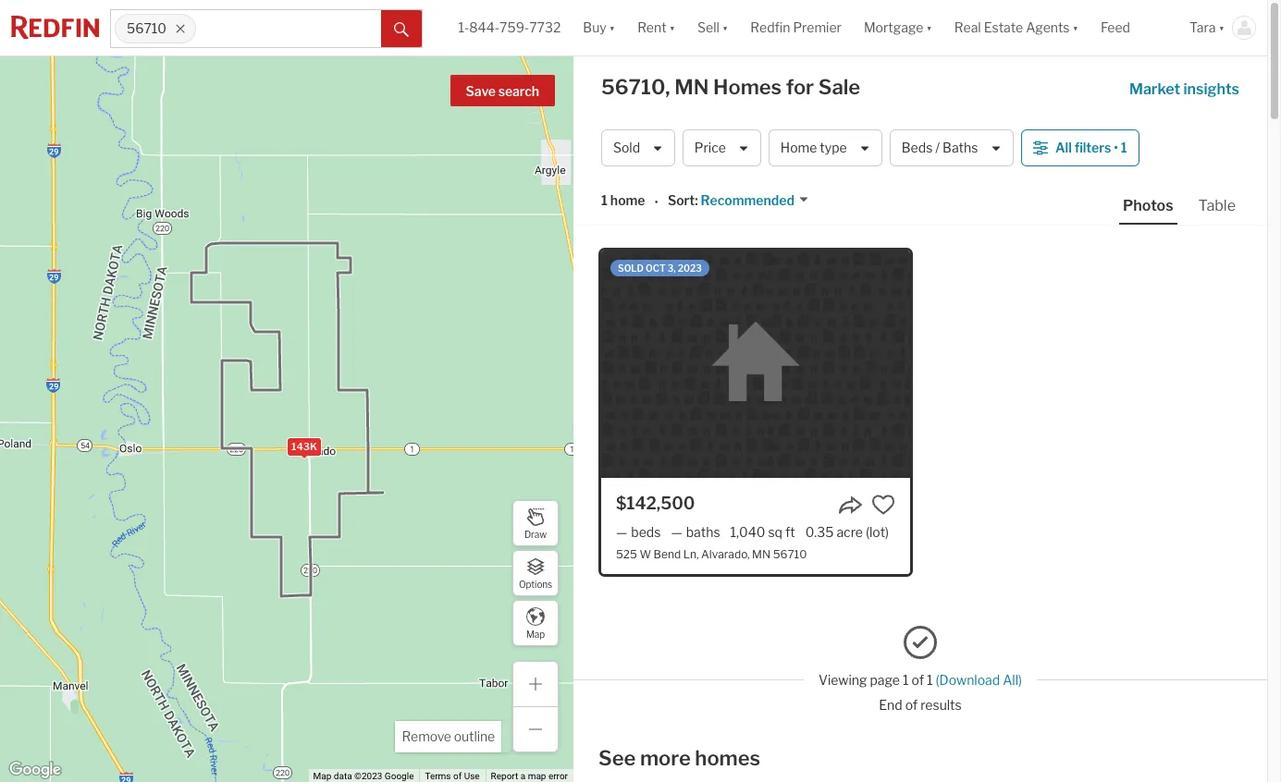 Task type: vqa. For each thing, say whether or not it's contained in the screenshot.
"$142,500"
yes



Task type: locate. For each thing, give the bounding box(es) containing it.
1 ▾ from the left
[[610, 20, 616, 36]]

▾ right 'rent' on the top of page
[[670, 20, 676, 36]]

sold
[[614, 140, 641, 156]]

1-
[[459, 20, 469, 36]]

(lot)
[[866, 525, 889, 541]]

— up bend
[[671, 525, 683, 541]]

— for — baths
[[671, 525, 683, 541]]

56710
[[127, 21, 167, 36], [773, 548, 807, 562]]

▾ inside rent ▾ dropdown button
[[670, 20, 676, 36]]

0 horizontal spatial map
[[313, 772, 332, 782]]

page
[[870, 672, 900, 688]]

sq
[[769, 525, 783, 541]]

0 vertical spatial •
[[1114, 140, 1119, 156]]

of right end
[[906, 698, 918, 713]]

homes
[[695, 747, 761, 771]]

4 ▾ from the left
[[927, 20, 933, 36]]

1,040 sq ft
[[731, 525, 796, 541]]

price button
[[683, 130, 762, 167]]

0.35
[[806, 525, 834, 541]]

oct
[[646, 263, 666, 274]]

—
[[616, 525, 628, 541], [671, 525, 683, 541]]

map left data
[[313, 772, 332, 782]]

bend
[[654, 548, 681, 562]]

▾ right "sell"
[[723, 20, 729, 36]]

options button
[[513, 551, 559, 597]]

▾ right agents
[[1073, 20, 1079, 36]]

▾ right mortgage
[[927, 20, 933, 36]]

data
[[334, 772, 352, 782]]

map for map data ©2023 google
[[313, 772, 332, 782]]

•
[[1114, 140, 1119, 156], [655, 194, 659, 210]]

56710, mn homes for sale
[[602, 75, 861, 99]]

▾ right tara
[[1219, 20, 1225, 36]]

1 — from the left
[[616, 525, 628, 541]]

estate
[[984, 20, 1024, 36]]

1 horizontal spatial mn
[[753, 548, 771, 562]]

(download all) link
[[936, 672, 1023, 688]]

remove
[[402, 729, 452, 745]]

of
[[912, 672, 925, 688], [906, 698, 918, 713], [453, 772, 462, 782]]

of left use
[[453, 772, 462, 782]]

None search field
[[196, 10, 382, 47]]

beds / baths
[[902, 140, 979, 156]]

insights
[[1184, 81, 1240, 98]]

table
[[1199, 197, 1237, 215]]

0 vertical spatial map
[[527, 629, 545, 640]]

mortgage
[[864, 20, 924, 36]]

see more homes
[[599, 747, 761, 771]]

▾ for buy ▾
[[610, 20, 616, 36]]

• inside 1 home •
[[655, 194, 659, 210]]

1 vertical spatial 56710
[[773, 548, 807, 562]]

— baths
[[671, 525, 721, 541]]

of up end of results
[[912, 672, 925, 688]]

▾ for sell ▾
[[723, 20, 729, 36]]

1 left home
[[602, 193, 608, 209]]

map data ©2023 google
[[313, 772, 414, 782]]

mn
[[675, 75, 709, 99], [753, 548, 771, 562]]

759-
[[500, 20, 530, 36]]

7732
[[530, 20, 561, 36]]

save search
[[466, 83, 540, 99]]

1 vertical spatial mn
[[753, 548, 771, 562]]

remove outline
[[402, 729, 495, 745]]

terms
[[425, 772, 451, 782]]

▾ right buy
[[610, 20, 616, 36]]

1 right filters on the top of page
[[1121, 140, 1128, 156]]

2 vertical spatial of
[[453, 772, 462, 782]]

0 horizontal spatial mn
[[675, 75, 709, 99]]

▾ inside sell ▾ dropdown button
[[723, 20, 729, 36]]

1 vertical spatial map
[[313, 772, 332, 782]]

0 horizontal spatial 56710
[[127, 21, 167, 36]]

0 vertical spatial 56710
[[127, 21, 167, 36]]

redfin premier button
[[740, 0, 853, 56]]

0 horizontal spatial —
[[616, 525, 628, 541]]

sell
[[698, 20, 720, 36]]

terms of use link
[[425, 772, 480, 782]]

google image
[[5, 759, 66, 783]]

• left the sort at the right top
[[655, 194, 659, 210]]

rent ▾ button
[[627, 0, 687, 56]]

1 horizontal spatial •
[[1114, 140, 1119, 156]]

search
[[499, 83, 540, 99]]

56710,
[[602, 75, 671, 99]]

map for map
[[527, 629, 545, 640]]

market insights link
[[1130, 60, 1240, 101]]

real
[[955, 20, 982, 36]]

favorite button checkbox
[[872, 493, 896, 517]]

homes
[[714, 75, 782, 99]]

alvarado,
[[702, 548, 750, 562]]

• right filters on the top of page
[[1114, 140, 1119, 156]]

recommended
[[701, 193, 795, 209]]

real estate agents ▾ link
[[955, 0, 1079, 56]]

1
[[1121, 140, 1128, 156], [602, 193, 608, 209], [903, 672, 909, 688], [927, 672, 933, 688]]

mn left homes
[[675, 75, 709, 99]]

price
[[695, 140, 726, 156]]

1 horizontal spatial —
[[671, 525, 683, 541]]

map down options
[[527, 629, 545, 640]]

• inside button
[[1114, 140, 1119, 156]]

525 w bend ln, alvarado, mn 56710
[[616, 548, 807, 562]]

real estate agents ▾
[[955, 20, 1079, 36]]

beds / baths button
[[890, 130, 1014, 167]]

▾ inside the real estate agents ▾ "link"
[[1073, 20, 1079, 36]]

3 ▾ from the left
[[723, 20, 729, 36]]

beds
[[632, 525, 661, 541]]

2 ▾ from the left
[[670, 20, 676, 36]]

buy ▾ button
[[572, 0, 627, 56]]

6 ▾ from the left
[[1219, 20, 1225, 36]]

5 ▾ from the left
[[1073, 20, 1079, 36]]

real estate agents ▾ button
[[944, 0, 1090, 56]]

— for — beds
[[616, 525, 628, 541]]

map inside button
[[527, 629, 545, 640]]

2 — from the left
[[671, 525, 683, 541]]

ft
[[786, 525, 796, 541]]

photos
[[1124, 197, 1174, 215]]

▾ inside buy ▾ dropdown button
[[610, 20, 616, 36]]

0 vertical spatial mn
[[675, 75, 709, 99]]

map
[[527, 629, 545, 640], [313, 772, 332, 782]]

all)
[[1003, 672, 1023, 688]]

ln,
[[684, 548, 699, 562]]

0 vertical spatial of
[[912, 672, 925, 688]]

error
[[549, 772, 568, 782]]

home type
[[781, 140, 848, 156]]

buy ▾
[[583, 20, 616, 36]]

1 vertical spatial of
[[906, 698, 918, 713]]

56710 down ft
[[773, 548, 807, 562]]

see
[[599, 747, 636, 771]]

1 vertical spatial •
[[655, 194, 659, 210]]

sell ▾
[[698, 20, 729, 36]]

• for all filters • 1
[[1114, 140, 1119, 156]]

▾ inside mortgage ▾ dropdown button
[[927, 20, 933, 36]]

56710 left the remove 56710 image
[[127, 21, 167, 36]]

1 horizontal spatial map
[[527, 629, 545, 640]]

— up "525"
[[616, 525, 628, 541]]

0 horizontal spatial •
[[655, 194, 659, 210]]

mn down "1,040 sq ft"
[[753, 548, 771, 562]]

tara ▾
[[1190, 20, 1225, 36]]

draw button
[[513, 501, 559, 547]]



Task type: describe. For each thing, give the bounding box(es) containing it.
$142,500
[[616, 494, 695, 514]]

premier
[[794, 20, 842, 36]]

1 home •
[[602, 193, 659, 210]]

end
[[880, 698, 903, 713]]

sold
[[618, 263, 644, 274]]

0.35 acre (lot)
[[806, 525, 889, 541]]

mortgage ▾ button
[[853, 0, 944, 56]]

all filters • 1 button
[[1022, 130, 1140, 167]]

baths
[[943, 140, 979, 156]]

sale
[[819, 75, 861, 99]]

143k
[[291, 440, 318, 453]]

844-
[[469, 20, 500, 36]]

of for results
[[906, 698, 918, 713]]

3,
[[668, 263, 676, 274]]

a
[[521, 772, 526, 782]]

outline
[[454, 729, 495, 745]]

photos button
[[1120, 196, 1195, 225]]

tara
[[1190, 20, 1217, 36]]

recommended button
[[698, 192, 810, 210]]

1,040
[[731, 525, 766, 541]]

beds
[[902, 140, 933, 156]]

w
[[640, 548, 652, 562]]

— beds
[[616, 525, 661, 541]]

viewing
[[819, 672, 868, 688]]

report a map error
[[491, 772, 568, 782]]

sell ▾ button
[[687, 0, 740, 56]]

report a map error link
[[491, 772, 568, 782]]

home
[[781, 140, 818, 156]]

©2023
[[355, 772, 383, 782]]

results
[[921, 698, 962, 713]]

end of results
[[880, 698, 962, 713]]

sold button
[[602, 130, 675, 167]]

baths
[[686, 525, 721, 541]]

mortgage ▾ button
[[864, 0, 933, 56]]

1-844-759-7732
[[459, 20, 561, 36]]

1 right page
[[903, 672, 909, 688]]

sort :
[[668, 193, 698, 209]]

photo of 525 w bend ln, alvarado, mn 56710 image
[[602, 251, 911, 478]]

mortgage ▾
[[864, 20, 933, 36]]

options
[[519, 579, 553, 590]]

1-844-759-7732 link
[[459, 20, 561, 36]]

of for use
[[453, 772, 462, 782]]

(download
[[936, 672, 1001, 688]]

feed
[[1101, 20, 1131, 36]]

map
[[528, 772, 546, 782]]

submit search image
[[395, 22, 409, 37]]

market insights
[[1130, 81, 1240, 98]]

▾ for mortgage ▾
[[927, 20, 933, 36]]

redfin premier
[[751, 20, 842, 36]]

buy
[[583, 20, 607, 36]]

home type button
[[769, 130, 883, 167]]

1 up end of results
[[927, 672, 933, 688]]

terms of use
[[425, 772, 480, 782]]

rent ▾
[[638, 20, 676, 36]]

favorite button image
[[872, 493, 896, 517]]

sell ▾ button
[[698, 0, 729, 56]]

2023
[[678, 263, 702, 274]]

save
[[466, 83, 496, 99]]

▾ for tara ▾
[[1219, 20, 1225, 36]]

google
[[385, 772, 414, 782]]

feed button
[[1090, 0, 1179, 56]]

1 inside 1 home •
[[602, 193, 608, 209]]

/
[[936, 140, 940, 156]]

filters
[[1075, 140, 1112, 156]]

525
[[616, 548, 638, 562]]

map region
[[0, 0, 740, 783]]

more
[[640, 747, 691, 771]]

sold oct 3, 2023
[[618, 263, 702, 274]]

for
[[786, 75, 815, 99]]

1 horizontal spatial 56710
[[773, 548, 807, 562]]

remove 56710 image
[[175, 23, 186, 34]]

▾ for rent ▾
[[670, 20, 676, 36]]

• for 1 home •
[[655, 194, 659, 210]]

rent
[[638, 20, 667, 36]]

market
[[1130, 81, 1181, 98]]

buy ▾ button
[[583, 0, 616, 56]]

acre
[[837, 525, 864, 541]]

home
[[611, 193, 646, 209]]

:
[[695, 193, 698, 209]]

1 inside button
[[1121, 140, 1128, 156]]

all filters • 1
[[1056, 140, 1128, 156]]

all
[[1056, 140, 1072, 156]]



